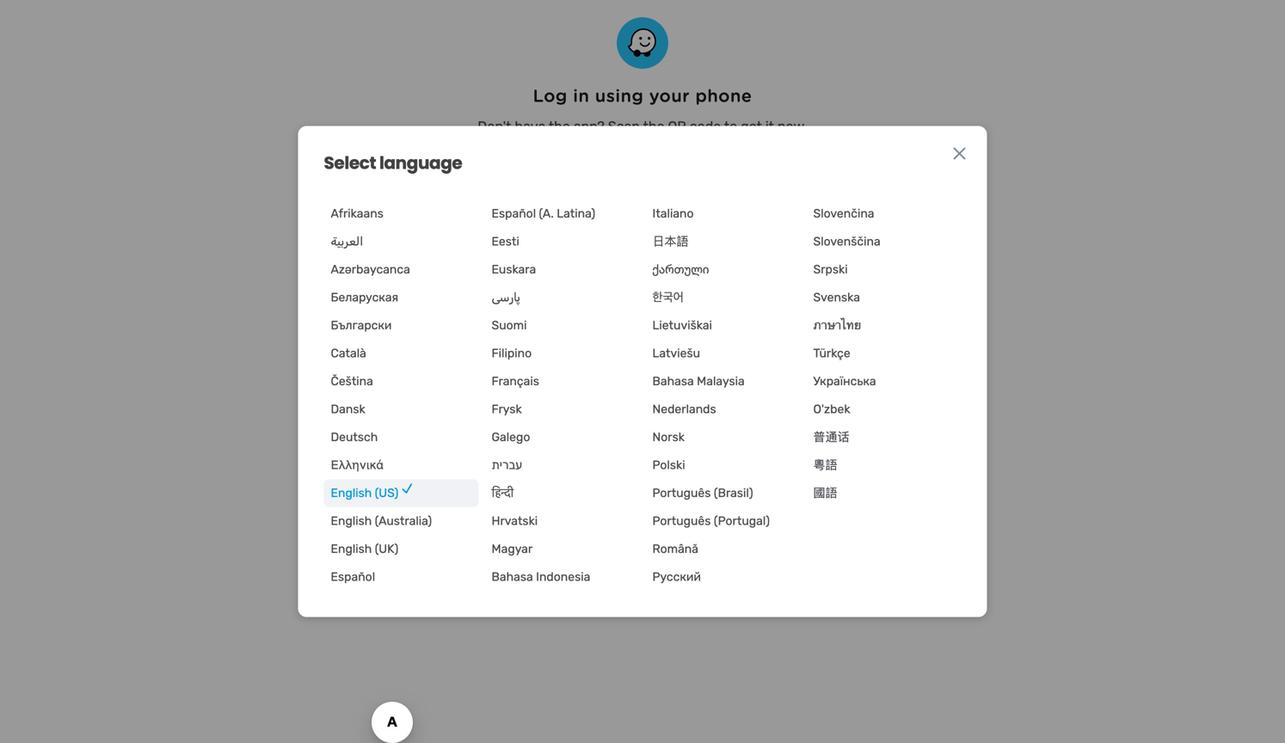 Task type: locate. For each thing, give the bounding box(es) containing it.
2 get from the left
[[427, 480, 447, 494]]

code up suomi link
[[597, 294, 629, 311]]

العربية link
[[324, 228, 479, 256]]

camera
[[483, 191, 531, 208], [483, 294, 531, 311]]

한국어
[[653, 291, 684, 305]]

0 horizontal spatial español
[[331, 570, 375, 584]]

1 vertical spatial bahasa
[[492, 570, 533, 584]]

1 vertical spatial english
[[331, 514, 372, 529]]

0 vertical spatial your
[[650, 86, 690, 106]]

0 vertical spatial español
[[492, 207, 536, 221]]

bahasa down "magyar"
[[492, 570, 533, 584]]

the right at
[[551, 294, 572, 311]]

slovenščina
[[814, 235, 881, 249]]

1 horizontal spatial bahasa
[[653, 374, 694, 389]]

eesti
[[492, 235, 520, 249]]

español (a. latina)
[[492, 207, 596, 221]]

your down the notification
[[522, 399, 550, 415]]

1 get from the left
[[320, 480, 340, 494]]

1 horizontal spatial qr
[[668, 118, 687, 135]]

checkmark image
[[399, 480, 416, 498]]

afrikaans link
[[324, 200, 479, 228]]

español (a. latina) link
[[485, 200, 640, 228]]

lietuviškai link
[[646, 312, 801, 340]]

english down ελληνικά
[[331, 486, 372, 501]]

ภาษาไทย link
[[807, 312, 962, 340]]

0 vertical spatial camera
[[483, 191, 531, 208]]

bahasa indonesia link
[[485, 564, 640, 591]]

čeština link
[[324, 368, 479, 396]]

1 horizontal spatial your
[[554, 191, 582, 208]]

1 camera from the top
[[483, 191, 531, 208]]

3 english from the top
[[331, 542, 372, 556]]

follow
[[586, 379, 625, 395]]

norsk link
[[646, 424, 801, 451]]

0 vertical spatial qr
[[668, 118, 687, 135]]

filipino link
[[485, 340, 640, 368]]

open inside open the notification and follow the instructions on your phone
[[422, 379, 455, 395]]

code left to
[[690, 118, 722, 135]]

國語
[[814, 486, 838, 501]]

português down the polski
[[653, 486, 711, 501]]

camera for at
[[483, 294, 531, 311]]

español up the 'eesti'
[[492, 207, 536, 221]]

0 horizontal spatial get
[[320, 480, 340, 494]]

1 vertical spatial on
[[502, 399, 519, 415]]

2 english from the top
[[331, 514, 372, 529]]

english left (uk)
[[331, 542, 372, 556]]

ελληνικά link
[[324, 452, 479, 479]]

1 horizontal spatial ●
[[491, 480, 498, 494]]

español
[[492, 207, 536, 221], [331, 570, 375, 584]]

1 horizontal spatial get
[[427, 480, 447, 494]]

phone inside open the notification and follow the instructions on your phone
[[553, 399, 594, 415]]

bahasa down latviešu
[[653, 374, 694, 389]]

2 vertical spatial phone
[[553, 399, 594, 415]]

euskara link
[[485, 256, 640, 284]]

log up 'have' in the top left of the page
[[533, 86, 568, 106]]

1 vertical spatial phone
[[586, 191, 626, 208]]

the up the instructions
[[458, 379, 480, 395]]

беларуская link
[[324, 284, 479, 312]]

it
[[766, 118, 775, 135]]

0 horizontal spatial qr
[[575, 294, 594, 311]]

bahasa malaysia
[[653, 374, 745, 389]]

한국어 link
[[646, 284, 801, 312]]

get for get help
[[427, 480, 447, 494]]

the
[[549, 118, 571, 135], [644, 118, 665, 135], [458, 191, 480, 208], [458, 294, 480, 311], [551, 294, 572, 311], [458, 379, 480, 395], [628, 379, 649, 395], [343, 480, 361, 494]]

2 open from the top
[[422, 379, 455, 395]]

0 horizontal spatial log
[[533, 86, 568, 106]]

now.
[[778, 118, 808, 135]]

english down the english (us)
[[331, 514, 372, 529]]

● down the עברית
[[491, 480, 498, 494]]

2 vertical spatial english
[[331, 542, 372, 556]]

1 vertical spatial open
[[422, 379, 455, 395]]

2 camera from the top
[[483, 294, 531, 311]]

1 horizontal spatial español
[[492, 207, 536, 221]]

get help
[[427, 480, 474, 494]]

phone down and
[[553, 399, 594, 415]]

to
[[725, 118, 738, 135]]

on down the notification
[[502, 399, 519, 415]]

phone up to
[[696, 86, 753, 106]]

qr up suomi link
[[575, 294, 594, 311]]

in
[[574, 86, 590, 106], [814, 480, 824, 494]]

english (uk) link
[[324, 536, 479, 563]]

беларуская
[[331, 291, 399, 305]]

log for log in using your phone
[[533, 86, 568, 106]]

instructions
[[422, 399, 499, 415]]

your inside open the notification and follow the instructions on your phone
[[522, 399, 550, 415]]

(australia)
[[375, 514, 432, 529]]

camera up suomi
[[483, 294, 531, 311]]

polski link
[[646, 452, 801, 479]]

0 vertical spatial open
[[422, 191, 455, 208]]

català link
[[324, 340, 479, 368]]

point
[[422, 294, 455, 311]]

0 horizontal spatial ●
[[403, 480, 410, 494]]

(uk)
[[375, 542, 399, 556]]

in inside log in another way instead link
[[814, 480, 824, 494]]

log left the 國語
[[790, 480, 811, 494]]

0 vertical spatial log
[[533, 86, 568, 106]]

1 horizontal spatial log
[[790, 480, 811, 494]]

open for open the notification and follow the instructions on your phone
[[422, 379, 455, 395]]

on left the latina)
[[535, 191, 551, 208]]

0 horizontal spatial your
[[522, 399, 550, 415]]

1 português from the top
[[653, 486, 711, 501]]

1 vertical spatial español
[[331, 570, 375, 584]]

open down language
[[422, 191, 455, 208]]

1 vertical spatial log
[[790, 480, 811, 494]]

español down english (uk)
[[331, 570, 375, 584]]

the down ελληνικά
[[343, 480, 361, 494]]

svenska
[[814, 291, 861, 305]]

deutsch
[[331, 430, 378, 445]]

get for get the app
[[320, 480, 340, 494]]

hrvatski link
[[485, 508, 640, 535]]

euskara
[[492, 263, 536, 277]]

in for using
[[574, 86, 590, 106]]

1 open from the top
[[422, 191, 455, 208]]

latviešu
[[653, 346, 701, 361]]

1 ● from the left
[[403, 480, 410, 494]]

0 vertical spatial english
[[331, 486, 372, 501]]

log in another way instead link
[[790, 477, 966, 498]]

1 vertical spatial qr
[[575, 294, 594, 311]]

國語 link
[[807, 480, 962, 507]]

português for português (brasil)
[[653, 486, 711, 501]]

0 vertical spatial phone
[[696, 86, 753, 106]]

0 horizontal spatial code
[[597, 294, 629, 311]]

filipino
[[492, 346, 532, 361]]

0 vertical spatial bahasa
[[653, 374, 694, 389]]

0 horizontal spatial in
[[574, 86, 590, 106]]

español for español (a. latina)
[[492, 207, 536, 221]]

get the app
[[320, 480, 385, 494]]

get inside 'get the app' link
[[320, 480, 340, 494]]

way
[[874, 480, 896, 494]]

on inside open the notification and follow the instructions on your phone
[[502, 399, 519, 415]]

0 vertical spatial in
[[574, 86, 590, 106]]

get
[[320, 480, 340, 494], [427, 480, 447, 494]]

1 horizontal spatial on
[[535, 191, 551, 208]]

svenska link
[[807, 284, 962, 312]]

log in another way instead
[[790, 480, 941, 494]]

camera left (a.
[[483, 191, 531, 208]]

0 horizontal spatial bahasa
[[492, 570, 533, 584]]

português up română
[[653, 514, 711, 529]]

0 vertical spatial code
[[690, 118, 722, 135]]

türkçe
[[814, 346, 851, 361]]

open the camera on your phone
[[422, 191, 626, 208]]

log
[[533, 86, 568, 106], [790, 480, 811, 494]]

2 vertical spatial your
[[522, 399, 550, 415]]

1 english from the top
[[331, 486, 372, 501]]

português for português (portugal)
[[653, 514, 711, 529]]

bahasa malaysia link
[[646, 368, 801, 396]]

1 vertical spatial português
[[653, 514, 711, 529]]

get left help
[[427, 480, 447, 494]]

srpski
[[814, 263, 848, 277]]

0 horizontal spatial on
[[502, 399, 519, 415]]

עברית
[[492, 458, 523, 473]]

1 horizontal spatial code
[[690, 118, 722, 135]]

your up eesti 'link'
[[554, 191, 582, 208]]

latviešu link
[[646, 340, 801, 368]]

0 vertical spatial português
[[653, 486, 711, 501]]

open up the instructions
[[422, 379, 455, 395]]

1 vertical spatial camera
[[483, 294, 531, 311]]

0 vertical spatial on
[[535, 191, 551, 208]]

粵語 link
[[807, 452, 962, 479]]

o'zbek
[[814, 402, 851, 417]]

slovenščina link
[[807, 228, 962, 256]]

azərbaycanca link
[[324, 256, 479, 284]]

العربية
[[331, 235, 364, 249]]

1 vertical spatial in
[[814, 480, 824, 494]]

bahasa for bahasa indonesia
[[492, 570, 533, 584]]

2 português from the top
[[653, 514, 711, 529]]

1 horizontal spatial in
[[814, 480, 824, 494]]

1 vertical spatial your
[[554, 191, 582, 208]]

türkçe link
[[807, 340, 962, 368]]

qr down log in using your phone
[[668, 118, 687, 135]]

in up app? at the left of page
[[574, 86, 590, 106]]

magyar
[[492, 542, 533, 556]]

phone up eesti 'link'
[[586, 191, 626, 208]]

your up 'don't have the app? scan the qr code to get it now.'
[[650, 86, 690, 106]]

українська link
[[807, 368, 962, 396]]

open
[[422, 191, 455, 208], [422, 379, 455, 395]]

普通话 link
[[807, 424, 962, 451]]

lietuviškai
[[653, 318, 713, 333]]

● right (us)
[[403, 480, 410, 494]]

get down ελληνικά
[[320, 480, 340, 494]]

in down 粵語
[[814, 480, 824, 494]]

english
[[331, 486, 372, 501], [331, 514, 372, 529], [331, 542, 372, 556]]



Task type: describe. For each thing, give the bounding box(es) containing it.
ภาษาไทย
[[814, 318, 862, 333]]

don't
[[478, 118, 512, 135]]

ქართული link
[[646, 256, 801, 284]]

in for another
[[814, 480, 824, 494]]

english (uk)
[[331, 542, 399, 556]]

english for english (us)
[[331, 486, 372, 501]]

frysk link
[[485, 396, 640, 423]]

slovenčina
[[814, 207, 875, 221]]

(us)
[[375, 486, 399, 501]]

open the notification and follow the instructions on your phone
[[422, 379, 649, 415]]

o'zbek link
[[807, 396, 962, 423]]

don't have the app? scan the qr code to get it now.
[[478, 118, 808, 135]]

the inside 'get the app' link
[[343, 480, 361, 494]]

čeština
[[331, 374, 373, 389]]

русский link
[[646, 564, 801, 591]]

português (portugal) link
[[646, 508, 801, 535]]

粵語
[[814, 458, 838, 473]]

עברית link
[[485, 452, 640, 479]]

ქართული
[[653, 263, 710, 277]]

nederlands
[[653, 402, 717, 417]]

日本語
[[653, 235, 689, 249]]

get the app link
[[320, 480, 385, 494]]

eesti link
[[485, 228, 640, 256]]

app?
[[574, 118, 605, 135]]

українська
[[814, 374, 877, 389]]

azərbaycanca
[[331, 263, 410, 277]]

english (us) link
[[324, 480, 479, 507]]

latina)
[[557, 207, 596, 221]]

suomi
[[492, 318, 527, 333]]

x image
[[950, 143, 971, 164]]

پارسی link
[[485, 284, 640, 312]]

dansk
[[331, 402, 366, 417]]

app
[[364, 480, 385, 494]]

ελληνικά
[[331, 458, 384, 473]]

galego link
[[485, 424, 640, 451]]

bahasa for bahasa malaysia
[[653, 374, 694, 389]]

普通话
[[814, 430, 850, 445]]

deutsch link
[[324, 424, 479, 451]]

frysk
[[492, 402, 522, 417]]

select language
[[324, 151, 462, 175]]

español link
[[324, 564, 479, 591]]

the right scan
[[644, 118, 665, 135]]

2 horizontal spatial your
[[650, 86, 690, 106]]

hrvatski
[[492, 514, 538, 529]]

english for english (uk)
[[331, 542, 372, 556]]

point the camera at the qr code
[[422, 294, 629, 311]]

instead
[[899, 480, 941, 494]]

the down language
[[458, 191, 480, 208]]

get
[[741, 118, 763, 135]]

have
[[515, 118, 546, 135]]

indonesia
[[536, 570, 591, 584]]

the right 'have' in the top left of the page
[[549, 118, 571, 135]]

हिन्दी
[[492, 486, 514, 501]]

scan
[[608, 118, 640, 135]]

english for english (australia)
[[331, 514, 372, 529]]

français link
[[485, 368, 640, 396]]

español for español
[[331, 570, 375, 584]]

català
[[331, 346, 367, 361]]

english (us)
[[331, 486, 399, 501]]

русский
[[653, 570, 701, 584]]

using
[[596, 86, 644, 106]]

select
[[324, 151, 376, 175]]

polski
[[653, 458, 686, 473]]

galego
[[492, 430, 531, 445]]

open for open the camera on your phone
[[422, 191, 455, 208]]

log for log in another way instead
[[790, 480, 811, 494]]

پارسی
[[492, 291, 521, 305]]

română link
[[646, 536, 801, 563]]

български link
[[324, 312, 479, 340]]

the right point
[[458, 294, 480, 311]]

english (australia) link
[[324, 508, 479, 535]]

suomi link
[[485, 312, 640, 340]]

notification
[[483, 379, 556, 395]]

2 ● from the left
[[491, 480, 498, 494]]

português (brasil) link
[[646, 480, 801, 507]]

português (portugal)
[[653, 514, 770, 529]]

slovenčina link
[[807, 200, 962, 228]]

the right the follow on the bottom left
[[628, 379, 649, 395]]

magyar link
[[485, 536, 640, 563]]

afrikaans
[[331, 207, 384, 221]]

camera for on
[[483, 191, 531, 208]]

हिन्दी link
[[485, 480, 640, 507]]

nederlands link
[[646, 396, 801, 423]]

1 vertical spatial code
[[597, 294, 629, 311]]

(brasil)
[[714, 486, 754, 501]]

english (australia)
[[331, 514, 432, 529]]

help
[[450, 480, 474, 494]]



Task type: vqa. For each thing, say whether or not it's contained in the screenshot.
left angeles,
no



